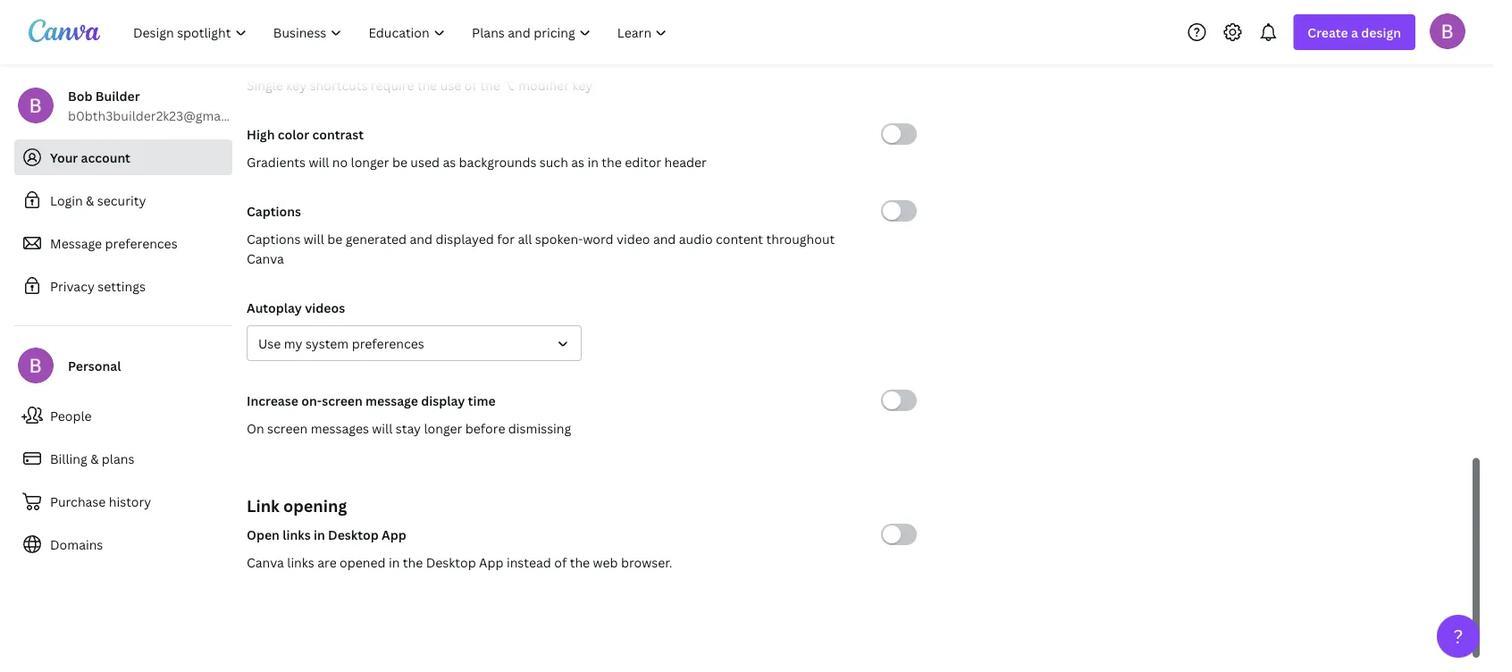 Task type: locate. For each thing, give the bounding box(es) containing it.
key right "modifier"
[[572, 76, 593, 93]]

0 horizontal spatial of
[[465, 76, 477, 93]]

1 horizontal spatial desktop
[[426, 554, 476, 571]]

desktop up opened
[[328, 526, 379, 543]]

the right opened
[[403, 554, 423, 571]]

such
[[540, 153, 568, 170]]

0 vertical spatial captions
[[247, 202, 301, 219]]

as right the used
[[443, 153, 456, 170]]

on
[[247, 420, 264, 437]]

app up opened
[[382, 526, 406, 543]]

the left web
[[570, 554, 590, 571]]

captions
[[247, 202, 301, 219], [247, 230, 301, 247]]

& left plans
[[90, 450, 99, 467]]

my
[[284, 335, 303, 352]]

shortcuts
[[310, 76, 368, 93]]

1 vertical spatial desktop
[[426, 554, 476, 571]]

0 vertical spatial desktop
[[328, 526, 379, 543]]

in right opened
[[389, 554, 400, 571]]

create
[[1308, 24, 1349, 41]]

people link
[[14, 398, 232, 434]]

1 and from the left
[[410, 230, 433, 247]]

all
[[518, 230, 532, 247]]

links
[[283, 526, 311, 543], [287, 554, 314, 571]]

desktop left instead
[[426, 554, 476, 571]]

1 vertical spatial preferences
[[352, 335, 424, 352]]

design
[[1362, 24, 1402, 41]]

and right video
[[653, 230, 676, 247]]

preferences inside use my system preferences button
[[352, 335, 424, 352]]

be left generated
[[327, 230, 343, 247]]

will for be
[[304, 230, 324, 247]]

0 horizontal spatial app
[[382, 526, 406, 543]]

1 vertical spatial captions
[[247, 230, 301, 247]]

plans
[[102, 450, 134, 467]]

preferences inside message preferences link
[[105, 235, 178, 252]]

create a design
[[1308, 24, 1402, 41]]

0 horizontal spatial screen
[[267, 420, 308, 437]]

settings
[[98, 278, 146, 295]]

preferences up message on the bottom of the page
[[352, 335, 424, 352]]

2 horizontal spatial in
[[588, 153, 599, 170]]

0 horizontal spatial key
[[286, 76, 307, 93]]

top level navigation element
[[122, 14, 682, 50]]

1 vertical spatial links
[[287, 554, 314, 571]]

editor
[[625, 153, 662, 170]]

2 key from the left
[[572, 76, 593, 93]]

preferences down login & security link
[[105, 235, 178, 252]]

the
[[417, 76, 437, 93], [480, 76, 500, 93], [602, 153, 622, 170], [403, 554, 423, 571], [570, 554, 590, 571]]

1 as from the left
[[443, 153, 456, 170]]

message
[[366, 392, 418, 409]]

0 vertical spatial &
[[86, 192, 94, 209]]

be
[[392, 153, 408, 170], [327, 230, 343, 247]]

opening
[[283, 495, 347, 517]]

1 vertical spatial be
[[327, 230, 343, 247]]

single key shortcuts require the use of the ⌥ modifier key
[[247, 76, 593, 93]]

0 vertical spatial app
[[382, 526, 406, 543]]

0 vertical spatial be
[[392, 153, 408, 170]]

as right such
[[571, 153, 585, 170]]

1 vertical spatial of
[[554, 554, 567, 571]]

0 vertical spatial canva
[[247, 250, 284, 267]]

in up the are
[[314, 526, 325, 543]]

canva links are opened in the desktop app instead of the web browser.
[[247, 554, 672, 571]]

open
[[247, 526, 280, 543]]

throughout
[[767, 230, 835, 247]]

0 vertical spatial links
[[283, 526, 311, 543]]

captions inside captions will be generated and displayed for all spoken-word video and audio content throughout canva
[[247, 230, 301, 247]]

on-
[[301, 392, 322, 409]]

link
[[247, 495, 280, 517]]

2 and from the left
[[653, 230, 676, 247]]

1 horizontal spatial key
[[572, 76, 593, 93]]

increase on-screen message display time
[[247, 392, 496, 409]]

the left '⌥'
[[480, 76, 500, 93]]

will left 'no'
[[309, 153, 329, 170]]

0 vertical spatial longer
[[351, 153, 389, 170]]

screen up the messages
[[322, 392, 363, 409]]

content
[[716, 230, 763, 247]]

links down link opening
[[283, 526, 311, 543]]

app left instead
[[479, 554, 504, 571]]

and
[[410, 230, 433, 247], [653, 230, 676, 247]]

in
[[588, 153, 599, 170], [314, 526, 325, 543], [389, 554, 400, 571]]

&
[[86, 192, 94, 209], [90, 450, 99, 467]]

longer right 'no'
[[351, 153, 389, 170]]

captions up autoplay
[[247, 230, 301, 247]]

longer
[[351, 153, 389, 170], [424, 420, 462, 437]]

screen down increase at the left bottom of the page
[[267, 420, 308, 437]]

billing
[[50, 450, 87, 467]]

billing & plans link
[[14, 441, 232, 476]]

1 vertical spatial &
[[90, 450, 99, 467]]

web
[[593, 554, 618, 571]]

& right login
[[86, 192, 94, 209]]

1 horizontal spatial as
[[571, 153, 585, 170]]

0 vertical spatial screen
[[322, 392, 363, 409]]

0 horizontal spatial preferences
[[105, 235, 178, 252]]

1 horizontal spatial in
[[389, 554, 400, 571]]

1 key from the left
[[286, 76, 307, 93]]

1 vertical spatial longer
[[424, 420, 462, 437]]

1 horizontal spatial screen
[[322, 392, 363, 409]]

1 canva from the top
[[247, 250, 284, 267]]

of right use
[[465, 76, 477, 93]]

canva inside captions will be generated and displayed for all spoken-word video and audio content throughout canva
[[247, 250, 284, 267]]

1 horizontal spatial longer
[[424, 420, 462, 437]]

will
[[309, 153, 329, 170], [304, 230, 324, 247], [372, 420, 393, 437]]

will left generated
[[304, 230, 324, 247]]

app
[[382, 526, 406, 543], [479, 554, 504, 571]]

& for billing
[[90, 450, 99, 467]]

the left editor
[[602, 153, 622, 170]]

and left displayed
[[410, 230, 433, 247]]

login
[[50, 192, 83, 209]]

login & security link
[[14, 182, 232, 218]]

of right instead
[[554, 554, 567, 571]]

0 vertical spatial will
[[309, 153, 329, 170]]

captions down 'gradients'
[[247, 202, 301, 219]]

1 horizontal spatial app
[[479, 554, 504, 571]]

canva up autoplay
[[247, 250, 284, 267]]

as
[[443, 153, 456, 170], [571, 153, 585, 170]]

0 horizontal spatial longer
[[351, 153, 389, 170]]

longer down display
[[424, 420, 462, 437]]

color
[[278, 126, 309, 143]]

your account link
[[14, 139, 232, 175]]

links left the are
[[287, 554, 314, 571]]

in right such
[[588, 153, 599, 170]]

1 horizontal spatial and
[[653, 230, 676, 247]]

desktop
[[328, 526, 379, 543], [426, 554, 476, 571]]

0 horizontal spatial desktop
[[328, 526, 379, 543]]

0 vertical spatial preferences
[[105, 235, 178, 252]]

& for login
[[86, 192, 94, 209]]

0 horizontal spatial and
[[410, 230, 433, 247]]

autoplay videos
[[247, 299, 345, 316]]

generated
[[346, 230, 407, 247]]

1 vertical spatial canva
[[247, 554, 284, 571]]

2 as from the left
[[571, 153, 585, 170]]

domains
[[50, 536, 103, 553]]

before
[[465, 420, 505, 437]]

used
[[411, 153, 440, 170]]

canva
[[247, 250, 284, 267], [247, 554, 284, 571]]

contrast
[[312, 126, 364, 143]]

1 horizontal spatial preferences
[[352, 335, 424, 352]]

1 vertical spatial will
[[304, 230, 324, 247]]

key right single
[[286, 76, 307, 93]]

1 captions from the top
[[247, 202, 301, 219]]

canva down open
[[247, 554, 284, 571]]

0 horizontal spatial be
[[327, 230, 343, 247]]

use my system preferences
[[258, 335, 424, 352]]

2 canva from the top
[[247, 554, 284, 571]]

be left the used
[[392, 153, 408, 170]]

1 vertical spatial in
[[314, 526, 325, 543]]

2 captions from the top
[[247, 230, 301, 247]]

no
[[332, 153, 348, 170]]

be inside captions will be generated and displayed for all spoken-word video and audio content throughout canva
[[327, 230, 343, 247]]

screen
[[322, 392, 363, 409], [267, 420, 308, 437]]

0 horizontal spatial in
[[314, 526, 325, 543]]

will left stay
[[372, 420, 393, 437]]

0 horizontal spatial as
[[443, 153, 456, 170]]

will inside captions will be generated and displayed for all spoken-word video and audio content throughout canva
[[304, 230, 324, 247]]



Task type: vqa. For each thing, say whether or not it's contained in the screenshot.
final
no



Task type: describe. For each thing, give the bounding box(es) containing it.
browser.
[[621, 554, 672, 571]]

a
[[1352, 24, 1359, 41]]

time
[[468, 392, 496, 409]]

account
[[81, 149, 130, 166]]

1 horizontal spatial be
[[392, 153, 408, 170]]

single
[[247, 76, 283, 93]]

opened
[[340, 554, 386, 571]]

display
[[421, 392, 465, 409]]

displayed
[[436, 230, 494, 247]]

increase
[[247, 392, 298, 409]]

2 vertical spatial in
[[389, 554, 400, 571]]

links for are
[[287, 554, 314, 571]]

your
[[50, 149, 78, 166]]

your account
[[50, 149, 130, 166]]

bob
[[68, 87, 92, 104]]

video
[[617, 230, 650, 247]]

create a design button
[[1294, 14, 1416, 50]]

bob builder b0bth3builder2k23@gmail.com
[[68, 87, 257, 124]]

0 vertical spatial of
[[465, 76, 477, 93]]

message preferences link
[[14, 225, 232, 261]]

videos
[[305, 299, 345, 316]]

are
[[318, 554, 337, 571]]

high color contrast
[[247, 126, 364, 143]]

captions will be generated and displayed for all spoken-word video and audio content throughout canva
[[247, 230, 835, 267]]

Use my system preferences button
[[247, 325, 582, 361]]

messages
[[311, 420, 369, 437]]

2 vertical spatial will
[[372, 420, 393, 437]]

? button
[[1437, 615, 1480, 658]]

login & security
[[50, 192, 146, 209]]

1 horizontal spatial of
[[554, 554, 567, 571]]

require
[[371, 76, 414, 93]]

system
[[306, 335, 349, 352]]

word
[[583, 230, 614, 247]]

privacy settings link
[[14, 268, 232, 304]]

purchase
[[50, 493, 106, 510]]

people
[[50, 407, 92, 424]]

security
[[97, 192, 146, 209]]

stay
[[396, 420, 421, 437]]

privacy
[[50, 278, 95, 295]]

link opening
[[247, 495, 347, 517]]

on screen messages will stay longer before dismissing
[[247, 420, 571, 437]]

captions for captions
[[247, 202, 301, 219]]

use
[[258, 335, 281, 352]]

domains link
[[14, 526, 232, 562]]

gradients
[[247, 153, 306, 170]]

audio
[[679, 230, 713, 247]]

links for in
[[283, 526, 311, 543]]

history
[[109, 493, 151, 510]]

the left use
[[417, 76, 437, 93]]

0 vertical spatial in
[[588, 153, 599, 170]]

message
[[50, 235, 102, 252]]

purchase history link
[[14, 484, 232, 519]]

autoplay
[[247, 299, 302, 316]]

gradients will no longer be used as backgrounds such as in the editor header
[[247, 153, 707, 170]]

personal
[[68, 357, 121, 374]]

bob builder image
[[1430, 13, 1466, 49]]

modifier
[[519, 76, 569, 93]]

message preferences
[[50, 235, 178, 252]]

privacy settings
[[50, 278, 146, 295]]

1 vertical spatial screen
[[267, 420, 308, 437]]

instead
[[507, 554, 551, 571]]

high
[[247, 126, 275, 143]]

?
[[1454, 623, 1464, 649]]

1 vertical spatial app
[[479, 554, 504, 571]]

captions for captions will be generated and displayed for all spoken-word video and audio content throughout canva
[[247, 230, 301, 247]]

spoken-
[[535, 230, 583, 247]]

will for no
[[309, 153, 329, 170]]

⌥
[[503, 76, 515, 93]]

header
[[665, 153, 707, 170]]

open links in desktop app
[[247, 526, 406, 543]]

b0bth3builder2k23@gmail.com
[[68, 107, 257, 124]]

billing & plans
[[50, 450, 134, 467]]

purchase history
[[50, 493, 151, 510]]

backgrounds
[[459, 153, 537, 170]]

for
[[497, 230, 515, 247]]

builder
[[95, 87, 140, 104]]

use
[[441, 76, 462, 93]]

dismissing
[[508, 420, 571, 437]]



